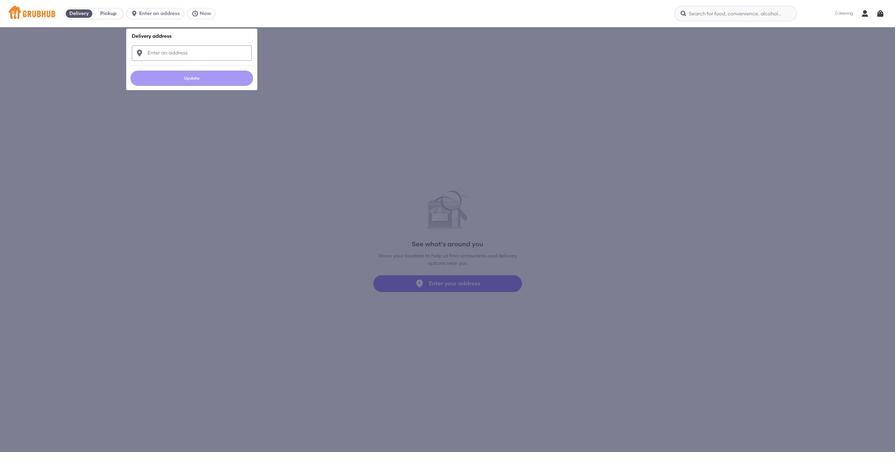 Task type: locate. For each thing, give the bounding box(es) containing it.
1 vertical spatial your
[[445, 280, 457, 287]]

enter inside main navigation navigation
[[139, 10, 152, 16]]

what's
[[425, 240, 446, 248]]

your inside button
[[445, 280, 457, 287]]

1 horizontal spatial your
[[445, 280, 457, 287]]

0 vertical spatial delivery
[[69, 10, 89, 16]]

delivery
[[69, 10, 89, 16], [132, 33, 151, 39]]

1 vertical spatial delivery
[[132, 33, 151, 39]]

svg image inside now button
[[192, 10, 199, 17]]

Enter an address search field
[[132, 45, 252, 61]]

0 horizontal spatial delivery
[[69, 10, 89, 16]]

address right an
[[160, 10, 180, 16]]

you
[[472, 240, 483, 248], [459, 260, 467, 266]]

your inside share your location to help us find restaurants and delivery options near you
[[393, 253, 404, 259]]

your
[[393, 253, 404, 259], [445, 280, 457, 287]]

enter left an
[[139, 10, 152, 16]]

0 horizontal spatial enter
[[139, 10, 152, 16]]

address down restaurants
[[458, 280, 480, 287]]

1 vertical spatial enter
[[429, 280, 443, 287]]

delivery left pickup
[[69, 10, 89, 16]]

find
[[449, 253, 458, 259]]

your down near
[[445, 280, 457, 287]]

help
[[431, 253, 442, 259]]

address
[[160, 10, 180, 16], [152, 33, 172, 39], [458, 280, 480, 287]]

address down the enter an address
[[152, 33, 172, 39]]

delivery for delivery
[[69, 10, 89, 16]]

enter right position icon
[[429, 280, 443, 287]]

now button
[[187, 8, 218, 19]]

enter for enter an address
[[139, 10, 152, 16]]

0 vertical spatial your
[[393, 253, 404, 259]]

1 horizontal spatial delivery
[[132, 33, 151, 39]]

delivery for delivery address
[[132, 33, 151, 39]]

your right "share"
[[393, 253, 404, 259]]

delivery down enter an address button
[[132, 33, 151, 39]]

svg image
[[876, 9, 885, 18], [131, 10, 138, 17], [192, 10, 199, 17], [135, 49, 144, 57]]

delivery inside delivery button
[[69, 10, 89, 16]]

delivery address
[[132, 33, 172, 39]]

pickup button
[[94, 8, 123, 19]]

1 horizontal spatial enter
[[429, 280, 443, 287]]

you right near
[[459, 260, 467, 266]]

enter your address button
[[373, 276, 522, 292]]

2 vertical spatial address
[[458, 280, 480, 287]]

pickup
[[100, 10, 117, 16]]

to
[[425, 253, 430, 259]]

svg image
[[680, 10, 687, 17]]

1 vertical spatial you
[[459, 260, 467, 266]]

restaurants
[[460, 253, 487, 259]]

you up restaurants
[[472, 240, 483, 248]]

update
[[184, 76, 200, 81]]

0 horizontal spatial you
[[459, 260, 467, 266]]

0 vertical spatial you
[[472, 240, 483, 248]]

enter for enter your address
[[429, 280, 443, 287]]

0 horizontal spatial your
[[393, 253, 404, 259]]

see what's around you
[[412, 240, 483, 248]]

enter
[[139, 10, 152, 16], [429, 280, 443, 287]]

0 vertical spatial address
[[160, 10, 180, 16]]

you inside share your location to help us find restaurants and delivery options near you
[[459, 260, 467, 266]]

0 vertical spatial enter
[[139, 10, 152, 16]]

enter an address button
[[126, 8, 187, 19]]

1 horizontal spatial you
[[472, 240, 483, 248]]



Task type: describe. For each thing, give the bounding box(es) containing it.
see
[[412, 240, 424, 248]]

delivery
[[498, 253, 517, 259]]

around
[[447, 240, 470, 248]]

main navigation navigation
[[0, 0, 895, 452]]

near
[[447, 260, 458, 266]]

options
[[428, 260, 445, 266]]

address for enter your address
[[458, 280, 480, 287]]

share
[[378, 253, 392, 259]]

catering
[[835, 11, 853, 16]]

enter an address
[[139, 10, 180, 16]]

share your location to help us find restaurants and delivery options near you
[[378, 253, 517, 266]]

us
[[443, 253, 448, 259]]

enter your address
[[429, 280, 480, 287]]

location
[[405, 253, 424, 259]]

catering button
[[830, 6, 858, 22]]

update button
[[130, 70, 253, 86]]

1 vertical spatial address
[[152, 33, 172, 39]]

delivery button
[[64, 8, 94, 19]]

svg image inside enter an address button
[[131, 10, 138, 17]]

now
[[200, 10, 211, 16]]

your for share
[[393, 253, 404, 259]]

an
[[153, 10, 159, 16]]

your for enter
[[445, 280, 457, 287]]

and
[[488, 253, 497, 259]]

position icon image
[[415, 279, 425, 289]]

address for enter an address
[[160, 10, 180, 16]]



Task type: vqa. For each thing, say whether or not it's contained in the screenshot.
"Now" button
yes



